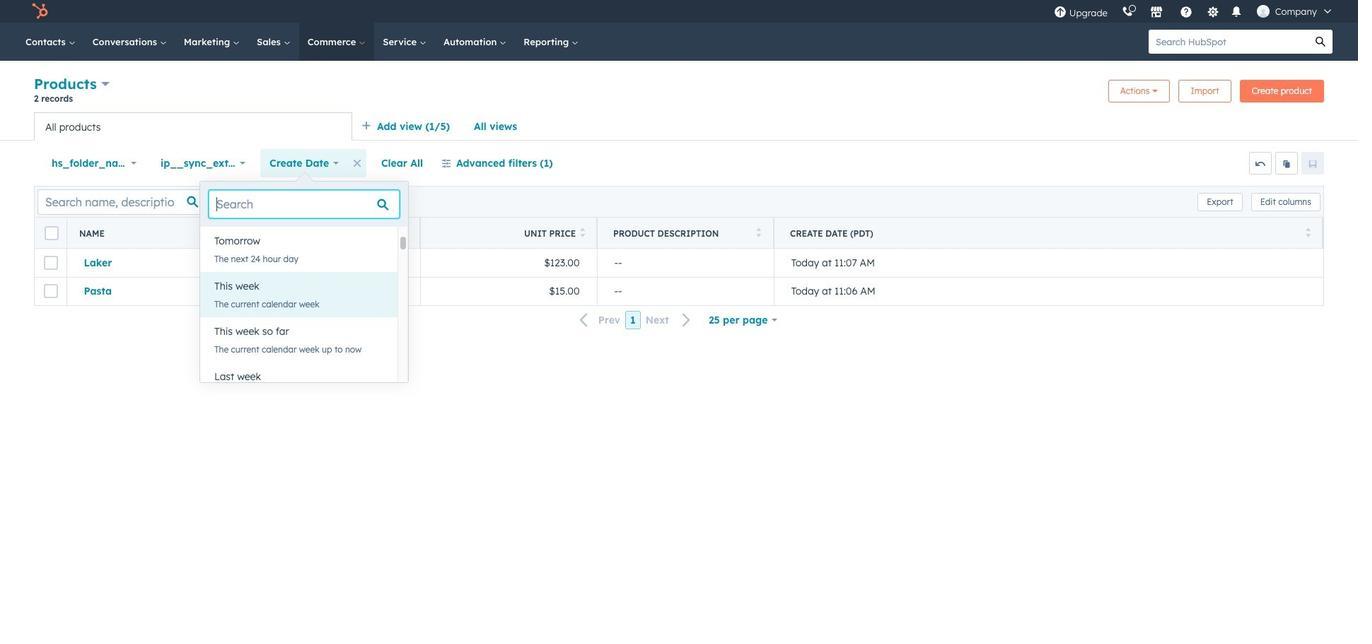 Task type: vqa. For each thing, say whether or not it's contained in the screenshot.
the Search search box
yes



Task type: describe. For each thing, give the bounding box(es) containing it.
pagination navigation
[[571, 311, 699, 330]]

2 press to sort. element from the left
[[402, 227, 407, 239]]

press to sort. image for 3rd press to sort. element from the right
[[580, 227, 585, 237]]

Search search field
[[209, 190, 400, 219]]

5 press to sort. element from the left
[[1305, 227, 1311, 239]]

press to sort. image
[[756, 227, 761, 237]]

press to sort. image for 1st press to sort. element
[[225, 227, 231, 237]]

Search HubSpot search field
[[1149, 30, 1309, 54]]

3 press to sort. element from the left
[[580, 227, 585, 239]]

1 press to sort. element from the left
[[225, 227, 231, 239]]



Task type: locate. For each thing, give the bounding box(es) containing it.
press to sort. image for first press to sort. element from the right
[[1305, 227, 1311, 237]]

2 press to sort. image from the left
[[402, 227, 407, 237]]

4 press to sort. image from the left
[[1305, 227, 1311, 237]]

press to sort. element
[[225, 227, 231, 239], [402, 227, 407, 239], [580, 227, 585, 239], [756, 227, 761, 239], [1305, 227, 1311, 239]]

list box
[[200, 227, 408, 408]]

menu
[[1047, 0, 1341, 23]]

Search name, description, or SKU search field
[[37, 189, 209, 215]]

press to sort. image for fourth press to sort. element from right
[[402, 227, 407, 237]]

3 press to sort. image from the left
[[580, 227, 585, 237]]

press to sort. image
[[225, 227, 231, 237], [402, 227, 407, 237], [580, 227, 585, 237], [1305, 227, 1311, 237]]

banner
[[34, 74, 1324, 112]]

jacob simon image
[[1257, 5, 1270, 18]]

1 press to sort. image from the left
[[225, 227, 231, 237]]

4 press to sort. element from the left
[[756, 227, 761, 239]]

marketplaces image
[[1150, 6, 1163, 19]]



